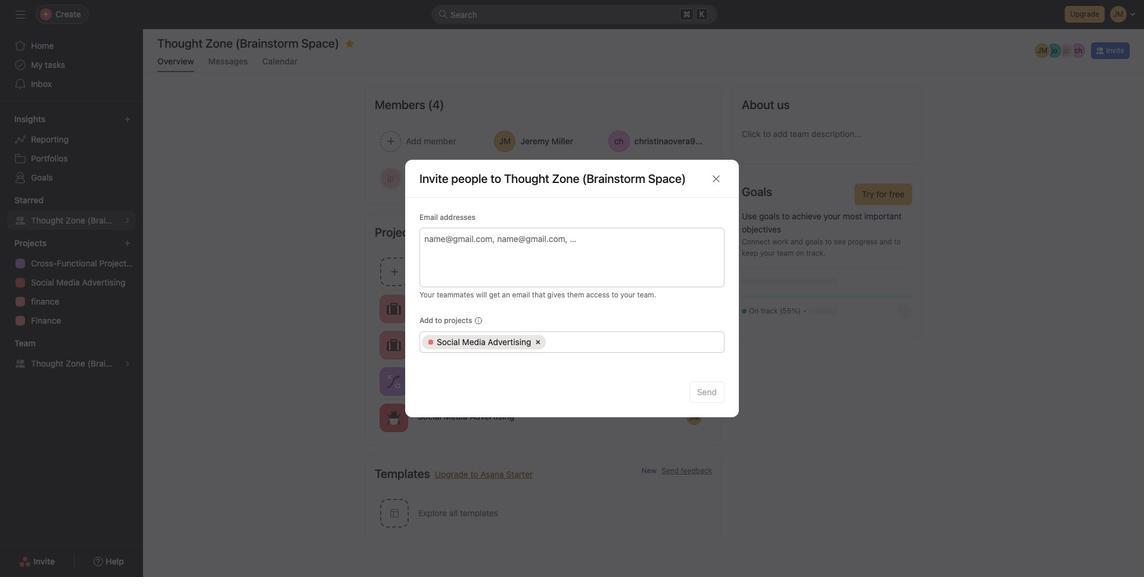 Task type: locate. For each thing, give the bounding box(es) containing it.
list item
[[365, 327, 722, 363], [365, 363, 722, 399], [365, 399, 722, 436]]

briefcase image
[[387, 301, 401, 316]]

more information image
[[475, 317, 482, 324]]

global element
[[0, 29, 143, 101]]

None text field
[[551, 335, 718, 349]]

name@gmail.com, name@gmail.com, … text field
[[424, 231, 718, 246]]

cell
[[422, 335, 546, 349]]

starred element
[[0, 190, 143, 232]]

row
[[420, 332, 724, 352]]

dialog
[[405, 160, 739, 417]]

teams element
[[0, 333, 143, 376]]



Task type: vqa. For each thing, say whether or not it's contained in the screenshot.
the Global element in the top left of the page
yes



Task type: describe. For each thing, give the bounding box(es) containing it.
1 list item from the top
[[365, 327, 722, 363]]

remove from starred image
[[345, 39, 355, 48]]

hide sidebar image
[[15, 10, 25, 19]]

prominent image
[[439, 10, 448, 19]]

line_and_symbols image
[[387, 374, 401, 388]]

close this dialog image
[[712, 174, 721, 183]]

projects element
[[0, 232, 143, 333]]

3 list item from the top
[[365, 399, 722, 436]]

insights element
[[0, 108, 143, 190]]

briefcase image
[[387, 338, 401, 352]]

2 list item from the top
[[365, 363, 722, 399]]

bug image
[[387, 410, 401, 425]]



